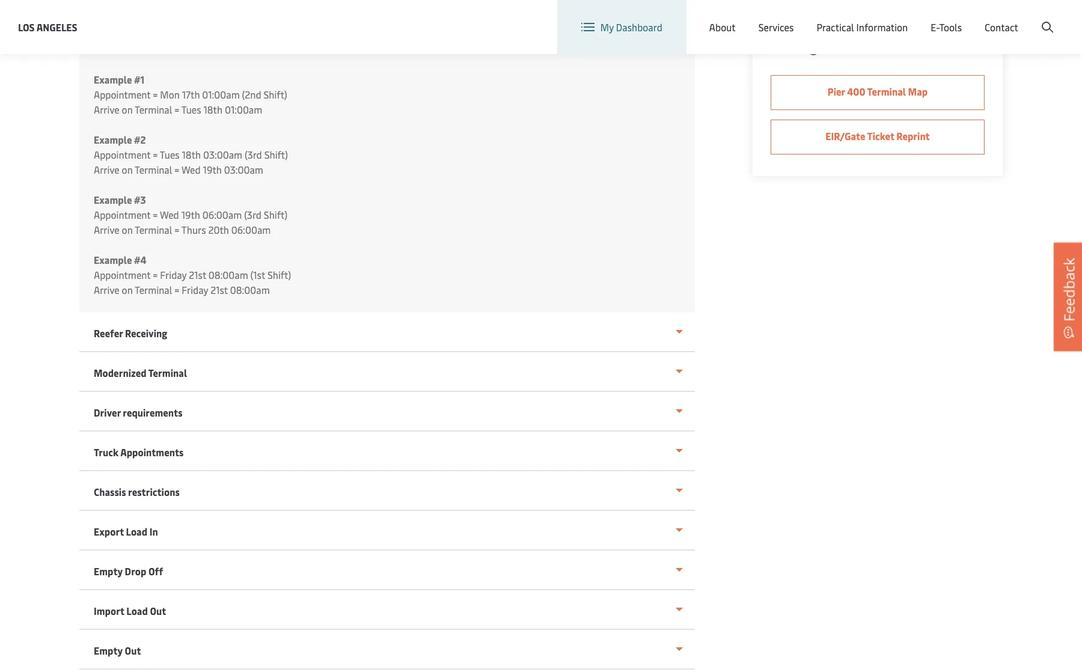Task type: describe. For each thing, give the bounding box(es) containing it.
example #4 appointment = friday 21st 08:00am (1st shift) arrive on terminal = friday 21st 08:00am
[[94, 254, 291, 297]]

arriving inside *truck drivers arriving early or late for an appointment will be turned away. arriving outside the appointment windows can be disruptive to our service and have negative impacts on drivers who arrive on time.*
[[418, 13, 452, 26]]

menu
[[881, 11, 906, 24]]

example for example #3 appointment = wed 19th 06:00am (3rd shift) arrive on terminal = thurs 20th 06:00am
[[94, 193, 132, 206]]

19th inside example #3 appointment = wed 19th 06:00am (3rd shift) arrive on terminal = thurs 20th 06:00am
[[181, 208, 200, 221]]

can
[[604, 13, 619, 26]]

*truck
[[94, 13, 122, 26]]

late
[[226, 13, 243, 26]]

18th inside example #1 appointment = mon 17th 01:00am (2nd shift) arrive on terminal = tues 18th 01:00am
[[204, 103, 223, 116]]

reefer receiving button
[[79, 313, 695, 353]]

shift) for 06:00am
[[264, 208, 288, 221]]

thurs
[[182, 224, 206, 236]]

arrive for example #1 appointment = mon 17th 01:00am (2nd shift) arrive on terminal = tues 18th 01:00am
[[94, 103, 120, 116]]

wed inside example #2 appointment = tues 18th 03:00am (3rd shift) arrive on terminal = wed 19th 03:00am
[[182, 163, 201, 176]]

230703 image
[[94, 0, 631, 8]]

1 horizontal spatial drivers
[[329, 28, 359, 41]]

arrive
[[382, 28, 406, 41]]

empty out
[[94, 645, 141, 658]]

20th
[[208, 224, 229, 236]]

on for example #2 appointment = tues 18th 03:00am (3rd shift) arrive on terminal = wed 19th 03:00am
[[122, 163, 133, 176]]

1 vertical spatial friday
[[182, 284, 208, 297]]

1 vertical spatial 03:00am
[[224, 163, 263, 176]]

arriving at the terminal
[[771, 38, 909, 56]]

create
[[995, 11, 1023, 24]]

2 be from the left
[[621, 13, 632, 26]]

0 vertical spatial 03:00am
[[203, 148, 243, 161]]

turned
[[361, 13, 390, 26]]

driver requirements
[[94, 406, 183, 419]]

reefer receiving
[[94, 327, 167, 340]]

global menu button
[[824, 0, 918, 36]]

e-tools
[[931, 21, 963, 34]]

requirements
[[123, 406, 183, 419]]

contact
[[985, 21, 1019, 34]]

1 vertical spatial 01:00am
[[225, 103, 263, 116]]

driver requirements button
[[79, 392, 695, 432]]

(2nd
[[242, 88, 261, 101]]

switch location button
[[725, 11, 812, 24]]

out inside dropdown button
[[125, 645, 141, 658]]

on for example #4 appointment = friday 21st 08:00am (1st shift) arrive on terminal = friday 21st 08:00am
[[122, 284, 133, 297]]

#4
[[134, 254, 146, 267]]

outside
[[454, 13, 486, 26]]

pier 400 terminal map link
[[771, 75, 985, 110]]

export load in button
[[79, 511, 695, 551]]

account
[[1025, 11, 1060, 24]]

example for example #1 appointment = mon 17th 01:00am (2nd shift) arrive on terminal = tues 18th 01:00am
[[94, 73, 132, 86]]

0 vertical spatial 01:00am
[[202, 88, 240, 101]]

1 appointment from the left
[[273, 13, 329, 26]]

about
[[710, 21, 736, 34]]

modernized terminal button
[[79, 353, 695, 392]]

negative
[[240, 28, 277, 41]]

(3rd for 03:00am
[[245, 148, 262, 161]]

(1st
[[251, 269, 265, 282]]

appointments
[[120, 446, 184, 459]]

load for export
[[126, 526, 147, 538]]

tools
[[940, 21, 963, 34]]

early
[[192, 13, 213, 26]]

los
[[18, 20, 35, 33]]

tues inside example #2 appointment = tues 18th 03:00am (3rd shift) arrive on terminal = wed 19th 03:00am
[[160, 148, 180, 161]]

map
[[909, 85, 928, 98]]

appointment for #2
[[94, 148, 151, 161]]

chassis restrictions button
[[79, 472, 695, 511]]

for
[[245, 13, 258, 26]]

an
[[260, 13, 271, 26]]

terminal inside dropdown button
[[148, 367, 187, 380]]

our
[[150, 28, 165, 41]]

switch location
[[744, 11, 812, 24]]

modernized terminal
[[94, 367, 187, 380]]

import
[[94, 605, 124, 618]]

service
[[167, 28, 197, 41]]

example for example #2 appointment = tues 18th 03:00am (3rd shift) arrive on terminal = wed 19th 03:00am
[[94, 133, 132, 146]]

import load out
[[94, 605, 166, 618]]

services button
[[759, 0, 794, 54]]

switch
[[744, 11, 773, 24]]

angeles
[[37, 20, 77, 33]]

chassis
[[94, 486, 126, 499]]

my dashboard button
[[582, 0, 663, 54]]

terminal for example #1 appointment = mon 17th 01:00am (2nd shift) arrive on terminal = tues 18th 01:00am
[[135, 103, 172, 116]]

17th
[[182, 88, 200, 101]]

#1
[[134, 73, 145, 86]]

1 vertical spatial 06:00am
[[232, 224, 271, 236]]

restrictions
[[128, 486, 180, 499]]

los angeles link
[[18, 20, 77, 35]]

2 appointment from the left
[[505, 13, 561, 26]]

practical
[[817, 21, 855, 34]]

in
[[150, 526, 158, 538]]

global menu
[[851, 11, 906, 24]]

receiving
[[125, 327, 167, 340]]

appointment for #1
[[94, 88, 151, 101]]

eir/gate ticket reprint link
[[771, 120, 985, 155]]

tues inside example #1 appointment = mon 17th 01:00am (2nd shift) arrive on terminal = tues 18th 01:00am
[[182, 103, 201, 116]]

information
[[857, 21, 909, 34]]

0 horizontal spatial 21st
[[189, 269, 206, 282]]

#2
[[134, 133, 146, 146]]

feedback
[[1060, 258, 1079, 322]]

dashboard
[[617, 21, 663, 34]]

e-
[[931, 21, 940, 34]]

appointment for #3
[[94, 208, 151, 221]]

0 vertical spatial 06:00am
[[203, 208, 242, 221]]

login / create account
[[963, 11, 1060, 24]]

chassis restrictions
[[94, 486, 180, 499]]

load for import
[[127, 605, 148, 618]]

truck
[[94, 446, 119, 459]]

arrive for example #4 appointment = friday 21st 08:00am (1st shift) arrive on terminal = friday 21st 08:00am
[[94, 284, 120, 297]]

los angeles
[[18, 20, 77, 33]]

shift) for 03:00am
[[265, 148, 288, 161]]

ticket
[[868, 130, 895, 143]]

disruptive
[[94, 28, 137, 41]]



Task type: locate. For each thing, give the bounding box(es) containing it.
0 vertical spatial 21st
[[189, 269, 206, 282]]

1 example from the top
[[94, 73, 132, 86]]

0 horizontal spatial tues
[[160, 148, 180, 161]]

appointment for #4
[[94, 269, 151, 282]]

drivers up the to
[[125, 13, 154, 26]]

example #3 appointment = wed 19th 06:00am (3rd shift) arrive on terminal = thurs 20th 06:00am
[[94, 193, 288, 236]]

0 horizontal spatial arriving
[[418, 13, 452, 26]]

terminal up #4
[[135, 224, 172, 236]]

06:00am
[[203, 208, 242, 221], [232, 224, 271, 236]]

arrive
[[94, 103, 120, 116], [94, 163, 120, 176], [94, 224, 120, 236], [94, 284, 120, 297]]

1 horizontal spatial 21st
[[211, 284, 228, 297]]

empty inside dropdown button
[[94, 645, 123, 658]]

at
[[821, 38, 833, 56]]

arrive for example #2 appointment = tues 18th 03:00am (3rd shift) arrive on terminal = wed 19th 03:00am
[[94, 163, 120, 176]]

1 vertical spatial 08:00am
[[230, 284, 270, 297]]

arriving down services
[[771, 38, 818, 56]]

1 horizontal spatial appointment
[[505, 13, 561, 26]]

example left #4
[[94, 254, 132, 267]]

terminal for example #2 appointment = tues 18th 03:00am (3rd shift) arrive on terminal = wed 19th 03:00am
[[135, 163, 172, 176]]

drivers
[[125, 13, 154, 26], [329, 28, 359, 41]]

friday
[[160, 269, 187, 282], [182, 284, 208, 297]]

06:00am right 20th
[[232, 224, 271, 236]]

contact button
[[985, 0, 1019, 54]]

(3rd for 06:00am
[[244, 208, 262, 221]]

1 vertical spatial 21st
[[211, 284, 228, 297]]

1 horizontal spatial 18th
[[204, 103, 223, 116]]

1 horizontal spatial 19th
[[203, 163, 222, 176]]

on for example #1 appointment = mon 17th 01:00am (2nd shift) arrive on terminal = tues 18th 01:00am
[[122, 103, 133, 116]]

1 horizontal spatial tues
[[182, 103, 201, 116]]

appointment down #4
[[94, 269, 151, 282]]

example
[[94, 73, 132, 86], [94, 133, 132, 146], [94, 193, 132, 206], [94, 254, 132, 267]]

appointment down #2
[[94, 148, 151, 161]]

arrive inside example #3 appointment = wed 19th 06:00am (3rd shift) arrive on terminal = thurs 20th 06:00am
[[94, 224, 120, 236]]

0 vertical spatial 19th
[[203, 163, 222, 176]]

arriving up time.*
[[418, 13, 452, 26]]

login / create account link
[[941, 0, 1060, 35]]

on for example #3 appointment = wed 19th 06:00am (3rd shift) arrive on terminal = thurs 20th 06:00am
[[122, 224, 133, 236]]

appointment
[[273, 13, 329, 26], [505, 13, 561, 26]]

services
[[759, 21, 794, 34]]

example left #1
[[94, 73, 132, 86]]

login
[[963, 11, 986, 24]]

have
[[218, 28, 238, 41]]

empty out button
[[79, 631, 695, 670]]

arrive inside example #4 appointment = friday 21st 08:00am (1st shift) arrive on terminal = friday 21st 08:00am
[[94, 284, 120, 297]]

load
[[126, 526, 147, 538], [127, 605, 148, 618]]

0 vertical spatial (3rd
[[245, 148, 262, 161]]

0 vertical spatial tues
[[182, 103, 201, 116]]

0 horizontal spatial the
[[489, 13, 503, 26]]

reprint
[[897, 130, 931, 143]]

empty
[[94, 565, 123, 578], [94, 645, 123, 658]]

empty left drop at the bottom left
[[94, 565, 123, 578]]

shift) inside example #4 appointment = friday 21st 08:00am (1st shift) arrive on terminal = friday 21st 08:00am
[[268, 269, 291, 282]]

2 (3rd from the top
[[244, 208, 262, 221]]

my dashboard
[[601, 21, 663, 34]]

1 vertical spatial tues
[[160, 148, 180, 161]]

#3
[[134, 193, 146, 206]]

400
[[848, 85, 866, 98]]

1 vertical spatial out
[[125, 645, 141, 658]]

/
[[988, 11, 992, 24]]

terminal down #4
[[135, 284, 172, 297]]

example #2 appointment = tues 18th 03:00am (3rd shift) arrive on terminal = wed 19th 03:00am
[[94, 133, 288, 176]]

be right can
[[621, 13, 632, 26]]

terminal right the 400
[[868, 85, 907, 98]]

appointment
[[94, 88, 151, 101], [94, 148, 151, 161], [94, 208, 151, 221], [94, 269, 151, 282]]

location
[[775, 11, 812, 24]]

0 vertical spatial wed
[[182, 163, 201, 176]]

my
[[601, 21, 614, 34]]

shift) for 01:00am
[[264, 88, 287, 101]]

2 arrive from the top
[[94, 163, 120, 176]]

time.*
[[422, 28, 448, 41]]

modernized
[[94, 367, 147, 380]]

terminal for example #4 appointment = friday 21st 08:00am (1st shift) arrive on terminal = friday 21st 08:00am
[[135, 284, 172, 297]]

08:00am
[[209, 269, 248, 282], [230, 284, 270, 297]]

truck appointments
[[94, 446, 184, 459]]

truck appointments button
[[79, 432, 695, 472]]

terminal up the requirements
[[148, 367, 187, 380]]

1 vertical spatial 19th
[[181, 208, 200, 221]]

tues
[[182, 103, 201, 116], [160, 148, 180, 161]]

on inside example #1 appointment = mon 17th 01:00am (2nd shift) arrive on terminal = tues 18th 01:00am
[[122, 103, 133, 116]]

the inside *truck drivers arriving early or late for an appointment will be turned away. arriving outside the appointment windows can be disruptive to our service and have negative impacts on drivers who arrive on time.*
[[489, 13, 503, 26]]

arrive for example #3 appointment = wed 19th 06:00am (3rd shift) arrive on terminal = thurs 20th 06:00am
[[94, 224, 120, 236]]

18th inside example #2 appointment = tues 18th 03:00am (3rd shift) arrive on terminal = wed 19th 03:00am
[[182, 148, 201, 161]]

1 (3rd from the top
[[245, 148, 262, 161]]

shift) for 08:00am
[[268, 269, 291, 282]]

(3rd
[[245, 148, 262, 161], [244, 208, 262, 221]]

arrive inside example #2 appointment = tues 18th 03:00am (3rd shift) arrive on terminal = wed 19th 03:00am
[[94, 163, 120, 176]]

0 vertical spatial out
[[150, 605, 166, 618]]

(3rd inside example #2 appointment = tues 18th 03:00am (3rd shift) arrive on terminal = wed 19th 03:00am
[[245, 148, 262, 161]]

appointment down #3
[[94, 208, 151, 221]]

0 vertical spatial 18th
[[204, 103, 223, 116]]

example inside example #1 appointment = mon 17th 01:00am (2nd shift) arrive on terminal = tues 18th 01:00am
[[94, 73, 132, 86]]

eir/gate
[[826, 130, 866, 143]]

pier 400 terminal map
[[828, 85, 928, 98]]

global
[[851, 11, 879, 24]]

the right at
[[836, 38, 856, 56]]

the
[[489, 13, 503, 26], [836, 38, 856, 56]]

empty drop off button
[[79, 551, 695, 591]]

terminal
[[859, 38, 909, 56]]

3 appointment from the top
[[94, 208, 151, 221]]

terminal inside example #3 appointment = wed 19th 06:00am (3rd shift) arrive on terminal = thurs 20th 06:00am
[[135, 224, 172, 236]]

08:00am down (1st
[[230, 284, 270, 297]]

terminal down the mon
[[135, 103, 172, 116]]

be right will
[[349, 13, 359, 26]]

eir/gate ticket reprint
[[826, 130, 931, 143]]

load right import
[[127, 605, 148, 618]]

out inside dropdown button
[[150, 605, 166, 618]]

windows
[[563, 13, 601, 26]]

import load out button
[[79, 591, 695, 631]]

3 example from the top
[[94, 193, 132, 206]]

example left #2
[[94, 133, 132, 146]]

empty down import
[[94, 645, 123, 658]]

arriving
[[418, 13, 452, 26], [771, 38, 818, 56]]

example left #3
[[94, 193, 132, 206]]

off
[[149, 565, 163, 578]]

1 vertical spatial load
[[127, 605, 148, 618]]

will
[[331, 13, 346, 26]]

out down off
[[150, 605, 166, 618]]

0 horizontal spatial 18th
[[182, 148, 201, 161]]

empty for empty drop off
[[94, 565, 123, 578]]

19th up example #3 appointment = wed 19th 06:00am (3rd shift) arrive on terminal = thurs 20th 06:00am
[[203, 163, 222, 176]]

1 vertical spatial the
[[836, 38, 856, 56]]

1 horizontal spatial be
[[621, 13, 632, 26]]

1 vertical spatial wed
[[160, 208, 179, 221]]

appointment inside example #1 appointment = mon 17th 01:00am (2nd shift) arrive on terminal = tues 18th 01:00am
[[94, 88, 151, 101]]

0 horizontal spatial out
[[125, 645, 141, 658]]

terminal inside example #4 appointment = friday 21st 08:00am (1st shift) arrive on terminal = friday 21st 08:00am
[[135, 284, 172, 297]]

feedback button
[[1055, 243, 1083, 351]]

example inside example #2 appointment = tues 18th 03:00am (3rd shift) arrive on terminal = wed 19th 03:00am
[[94, 133, 132, 146]]

18th
[[204, 103, 223, 116], [182, 148, 201, 161]]

empty for empty out
[[94, 645, 123, 658]]

export
[[94, 526, 124, 538]]

01:00am
[[202, 88, 240, 101], [225, 103, 263, 116]]

0 horizontal spatial wed
[[160, 208, 179, 221]]

who
[[361, 28, 379, 41]]

example inside example #3 appointment = wed 19th 06:00am (3rd shift) arrive on terminal = thurs 20th 06:00am
[[94, 193, 132, 206]]

4 appointment from the top
[[94, 269, 151, 282]]

1 horizontal spatial wed
[[182, 163, 201, 176]]

terminal for example #3 appointment = wed 19th 06:00am (3rd shift) arrive on terminal = thurs 20th 06:00am
[[135, 224, 172, 236]]

about button
[[710, 0, 736, 54]]

shift) inside example #2 appointment = tues 18th 03:00am (3rd shift) arrive on terminal = wed 19th 03:00am
[[265, 148, 288, 161]]

2 example from the top
[[94, 133, 132, 146]]

0 vertical spatial friday
[[160, 269, 187, 282]]

0 vertical spatial empty
[[94, 565, 123, 578]]

terminal up #3
[[135, 163, 172, 176]]

load left in at the bottom left of page
[[126, 526, 147, 538]]

on inside example #4 appointment = friday 21st 08:00am (1st shift) arrive on terminal = friday 21st 08:00am
[[122, 284, 133, 297]]

0 vertical spatial arriving
[[418, 13, 452, 26]]

appointment down #1
[[94, 88, 151, 101]]

arrive inside example #1 appointment = mon 17th 01:00am (2nd shift) arrive on terminal = tues 18th 01:00am
[[94, 103, 120, 116]]

empty drop off
[[94, 565, 163, 578]]

4 arrive from the top
[[94, 284, 120, 297]]

1 vertical spatial empty
[[94, 645, 123, 658]]

export load in
[[94, 526, 158, 538]]

0 horizontal spatial be
[[349, 13, 359, 26]]

0 vertical spatial drivers
[[125, 13, 154, 26]]

1 vertical spatial arriving
[[771, 38, 818, 56]]

19th
[[203, 163, 222, 176], [181, 208, 200, 221]]

appointment inside example #4 appointment = friday 21st 08:00am (1st shift) arrive on terminal = friday 21st 08:00am
[[94, 269, 151, 282]]

arriving
[[157, 13, 189, 26]]

example for example #4 appointment = friday 21st 08:00am (1st shift) arrive on terminal = friday 21st 08:00am
[[94, 254, 132, 267]]

19th inside example #2 appointment = tues 18th 03:00am (3rd shift) arrive on terminal = wed 19th 03:00am
[[203, 163, 222, 176]]

1 arrive from the top
[[94, 103, 120, 116]]

drivers down will
[[329, 28, 359, 41]]

appointment left windows
[[505, 13, 561, 26]]

0 vertical spatial the
[[489, 13, 503, 26]]

example inside example #4 appointment = friday 21st 08:00am (1st shift) arrive on terminal = friday 21st 08:00am
[[94, 254, 132, 267]]

03:00am
[[203, 148, 243, 161], [224, 163, 263, 176]]

to
[[139, 28, 148, 41]]

1 be from the left
[[349, 13, 359, 26]]

0 horizontal spatial 19th
[[181, 208, 200, 221]]

on inside example #3 appointment = wed 19th 06:00am (3rd shift) arrive on terminal = thurs 20th 06:00am
[[122, 224, 133, 236]]

shift) inside example #1 appointment = mon 17th 01:00am (2nd shift) arrive on terminal = tues 18th 01:00am
[[264, 88, 287, 101]]

or
[[215, 13, 224, 26]]

appointment inside example #2 appointment = tues 18th 03:00am (3rd shift) arrive on terminal = wed 19th 03:00am
[[94, 148, 151, 161]]

shift) inside example #3 appointment = wed 19th 06:00am (3rd shift) arrive on terminal = thurs 20th 06:00am
[[264, 208, 288, 221]]

away.
[[393, 13, 416, 26]]

08:00am left (1st
[[209, 269, 248, 282]]

3 arrive from the top
[[94, 224, 120, 236]]

1 empty from the top
[[94, 565, 123, 578]]

terminal inside example #2 appointment = tues 18th 03:00am (3rd shift) arrive on terminal = wed 19th 03:00am
[[135, 163, 172, 176]]

1 horizontal spatial the
[[836, 38, 856, 56]]

1 horizontal spatial arriving
[[771, 38, 818, 56]]

0 vertical spatial load
[[126, 526, 147, 538]]

practical information button
[[817, 0, 909, 54]]

(3rd inside example #3 appointment = wed 19th 06:00am (3rd shift) arrive on terminal = thurs 20th 06:00am
[[244, 208, 262, 221]]

appointment up impacts at the top left of the page
[[273, 13, 329, 26]]

0 vertical spatial 08:00am
[[209, 269, 248, 282]]

and
[[199, 28, 216, 41]]

1 horizontal spatial out
[[150, 605, 166, 618]]

on inside example #2 appointment = tues 18th 03:00am (3rd shift) arrive on terminal = wed 19th 03:00am
[[122, 163, 133, 176]]

terminal inside example #1 appointment = mon 17th 01:00am (2nd shift) arrive on terminal = tues 18th 01:00am
[[135, 103, 172, 116]]

out down the import load out
[[125, 645, 141, 658]]

the right "outside"
[[489, 13, 503, 26]]

1 vertical spatial drivers
[[329, 28, 359, 41]]

06:00am up 20th
[[203, 208, 242, 221]]

4 example from the top
[[94, 254, 132, 267]]

reefer
[[94, 327, 123, 340]]

0 horizontal spatial appointment
[[273, 13, 329, 26]]

appointment inside example #3 appointment = wed 19th 06:00am (3rd shift) arrive on terminal = thurs 20th 06:00am
[[94, 208, 151, 221]]

e-tools button
[[931, 0, 963, 54]]

driver
[[94, 406, 121, 419]]

19th up thurs
[[181, 208, 200, 221]]

0 horizontal spatial drivers
[[125, 13, 154, 26]]

1 appointment from the top
[[94, 88, 151, 101]]

01:00am down the (2nd
[[225, 103, 263, 116]]

1 vertical spatial 18th
[[182, 148, 201, 161]]

2 empty from the top
[[94, 645, 123, 658]]

empty inside dropdown button
[[94, 565, 123, 578]]

01:00am right 17th
[[202, 88, 240, 101]]

*truck drivers arriving early or late for an appointment will be turned away. arriving outside the appointment windows can be disruptive to our service and have negative impacts on drivers who arrive on time.*
[[94, 13, 632, 41]]

wed inside example #3 appointment = wed 19th 06:00am (3rd shift) arrive on terminal = thurs 20th 06:00am
[[160, 208, 179, 221]]

1 vertical spatial (3rd
[[244, 208, 262, 221]]

practical information
[[817, 21, 909, 34]]

2 appointment from the top
[[94, 148, 151, 161]]



Task type: vqa. For each thing, say whether or not it's contained in the screenshot.
the "Storage & Warehousing" link
no



